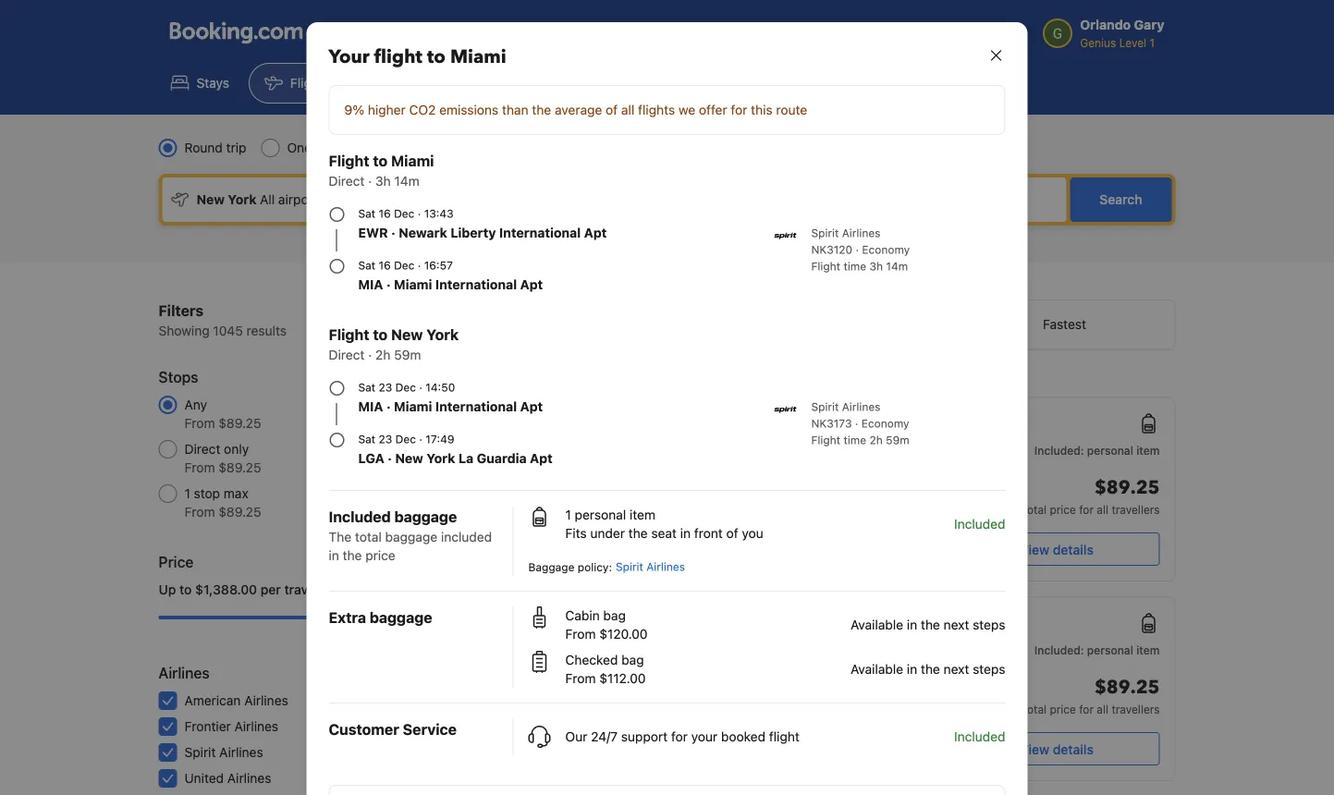 Task type: locate. For each thing, give the bounding box(es) containing it.
1 vertical spatial travellers
[[1112, 703, 1160, 716]]

spirit airlines image left 'nk3120' on the top
[[775, 225, 797, 247]]

0 vertical spatial travellers
[[1112, 503, 1160, 516]]

23
[[379, 381, 392, 394], [379, 433, 392, 446], [618, 521, 632, 534], [618, 721, 632, 734]]

ewr left newark
[[358, 225, 388, 241]]

1 vertical spatial total
[[1022, 703, 1047, 716]]

0 vertical spatial ewr
[[358, 225, 388, 241]]

2 vertical spatial all
[[1097, 703, 1109, 716]]

0 vertical spatial 1045
[[213, 323, 243, 339]]

front
[[695, 526, 723, 541]]

3 sat from the top
[[358, 381, 376, 394]]

to right up
[[179, 582, 192, 598]]

1 vertical spatial spirit airlines image
[[775, 399, 797, 421]]

1 horizontal spatial 59m
[[886, 434, 910, 447]]

1 vertical spatial view details
[[1020, 742, 1094, 757]]

baggage right total
[[385, 530, 438, 545]]

1 travellers from the top
[[1112, 503, 1160, 516]]

direct inside direct only from $89.25
[[185, 442, 221, 457]]

0 vertical spatial time
[[844, 260, 867, 273]]

in inside 1 personal item fits under the seat in front of you
[[681, 526, 691, 541]]

2 view details from the top
[[1020, 742, 1094, 757]]

0 horizontal spatial ewr
[[358, 225, 388, 241]]

1 horizontal spatial 1045
[[447, 397, 477, 413]]

0 vertical spatial included:
[[1035, 444, 1085, 457]]

way
[[315, 140, 339, 155]]

1 up 'fits'
[[566, 507, 572, 523]]

16 inside 13:43 ewr . 16 dec
[[623, 636, 635, 649]]

view details button
[[954, 533, 1160, 566], [954, 733, 1160, 766]]

bag for checked bag
[[622, 653, 644, 668]]

spirit airlines image for flight to miami
[[775, 225, 797, 247]]

view details for 3h 14m
[[1020, 542, 1094, 557]]

airport taxis link
[[744, 63, 874, 104]]

1 vertical spatial 2h
[[870, 434, 883, 447]]

13:43 inside sat 16 dec · 13:43 ewr · newark liberty international apt
[[424, 207, 454, 220]]

flight down 03m
[[769, 729, 800, 745]]

bag up $112.00
[[622, 653, 644, 668]]

included inside included baggage the total baggage included in the price
[[329, 508, 391, 526]]

in inside included baggage the total baggage included in the price
[[329, 548, 339, 563]]

fastest button
[[955, 301, 1175, 349]]

time down 'nk3120' on the top
[[844, 260, 867, 273]]

new down sat 16 dec · 16:57 mia · miami international apt
[[391, 326, 423, 344]]

1 vertical spatial view
[[1020, 742, 1050, 757]]

personal for 3h 14m
[[1088, 444, 1134, 457]]

13:43
[[424, 207, 454, 220], [589, 615, 630, 632]]

miami
[[450, 44, 507, 70], [391, 152, 434, 170], [394, 277, 432, 292], [394, 399, 432, 414]]

0 horizontal spatial 14:50
[[426, 381, 455, 394]]

1 vertical spatial 14:50
[[589, 499, 630, 517]]

ewr inside 13:43 ewr . 16 dec
[[589, 636, 613, 649]]

dec inside 13:43 ewr . 16 dec
[[638, 636, 659, 649]]

per
[[261, 582, 281, 598]]

american
[[185, 693, 241, 709]]

0 vertical spatial york
[[427, 326, 459, 344]]

1 horizontal spatial 1
[[566, 507, 572, 523]]

. inside the "14:50 mia . 23 dec"
[[612, 517, 615, 530]]

personal for 13:43
[[1088, 644, 1134, 657]]

airlines down 'fits'
[[560, 551, 599, 564]]

international right liberty
[[499, 225, 581, 241]]

airlines inside baggage policy: spirit airlines
[[647, 561, 685, 574]]

international down liberty
[[436, 277, 517, 292]]

16:57 for 16:57
[[883, 615, 924, 632]]

$89.25 inside any from $89.25
[[219, 416, 261, 431]]

0 vertical spatial view details
[[1020, 542, 1094, 557]]

1 vertical spatial steps
[[973, 662, 1006, 677]]

0 vertical spatial next
[[944, 617, 970, 633]]

1045
[[213, 323, 243, 339], [447, 397, 477, 413]]

1 available in the next steps from the top
[[851, 617, 1006, 633]]

sat inside sat 23 dec · 17:49 lga · new york la guardia apt
[[358, 433, 376, 446]]

price
[[1050, 503, 1077, 516], [366, 548, 396, 563], [1050, 703, 1077, 716]]

2h
[[376, 347, 391, 363], [870, 434, 883, 447]]

23 inside the "14:50 mia . 23 dec"
[[618, 521, 632, 534]]

of left you
[[727, 526, 739, 541]]

1 next from the top
[[944, 617, 970, 633]]

1 time from the top
[[844, 260, 867, 273]]

1 vertical spatial item
[[630, 507, 656, 523]]

checked bag from $112.00
[[566, 653, 646, 686]]

16:57 up 15:40
[[883, 615, 924, 632]]

0 vertical spatial economy
[[863, 243, 910, 256]]

extra
[[329, 609, 366, 627]]

bag for cabin bag
[[604, 608, 626, 623]]

ewr up checked
[[589, 636, 613, 649]]

from down the stop
[[185, 505, 215, 520]]

dec inside sat 23 dec · 17:49 lga · new york la guardia apt
[[396, 433, 416, 446]]

1 left the stop
[[185, 486, 190, 501]]

our 24/7 support for your booked flight
[[566, 729, 800, 745]]

1 spirit airlines image from the top
[[775, 225, 797, 247]]

spirit airlines
[[530, 551, 599, 564], [530, 667, 599, 680], [185, 745, 263, 760], [530, 751, 599, 764]]

0 vertical spatial bag
[[604, 608, 626, 623]]

0 horizontal spatial 1
[[185, 486, 190, 501]]

2 vertical spatial 16:57
[[883, 615, 924, 632]]

miami up 17:49 on the bottom left
[[394, 399, 432, 414]]

airlines down "seat"
[[647, 561, 685, 574]]

1 vertical spatial details
[[1053, 742, 1094, 757]]

booking.com logo image
[[170, 22, 303, 44], [170, 22, 303, 44]]

2 total from the top
[[1022, 703, 1047, 716]]

2 view details button from the top
[[954, 733, 1160, 766]]

1 vertical spatial bag
[[622, 653, 644, 668]]

total
[[1022, 503, 1047, 516], [1022, 703, 1047, 716]]

2 vertical spatial baggage
[[370, 609, 433, 627]]

spirit
[[812, 227, 839, 240], [812, 401, 839, 414], [530, 551, 557, 564], [616, 561, 644, 574], [530, 667, 557, 680], [185, 745, 216, 760], [530, 751, 557, 764]]

cabin
[[566, 608, 600, 623]]

1 vertical spatial flight
[[769, 729, 800, 745]]

59m
[[394, 347, 421, 363], [886, 434, 910, 447]]

included:
[[1035, 444, 1085, 457], [1035, 644, 1085, 657]]

spirit airlines up 12:37
[[530, 667, 599, 680]]

0 vertical spatial included: personal item
[[1035, 444, 1160, 457]]

1045 up 17:49 on the bottom left
[[447, 397, 477, 413]]

2 steps from the top
[[973, 662, 1006, 677]]

0 horizontal spatial 13:43
[[424, 207, 454, 220]]

0 vertical spatial view details button
[[954, 533, 1160, 566]]

1 vertical spatial personal
[[575, 507, 626, 523]]

16:57 inside 16:57 mia . 16 dec
[[883, 415, 924, 432]]

16:57 right 'nk3173'
[[883, 415, 924, 432]]

stays
[[197, 75, 229, 91]]

details
[[1053, 542, 1094, 557], [1053, 742, 1094, 757]]

1 york from the top
[[427, 326, 459, 344]]

0 horizontal spatial of
[[606, 102, 618, 117]]

. inside 16:57 mia . 16 dec
[[881, 433, 885, 446]]

1 horizontal spatial of
[[727, 526, 739, 541]]

· inside spirit airlines nk3173 · economy flight time 2h 59m
[[856, 417, 859, 430]]

from inside the "checked bag from $112.00"
[[566, 671, 596, 686]]

14:50 up 17:49 on the bottom left
[[426, 381, 455, 394]]

0 vertical spatial 59m
[[394, 347, 421, 363]]

1 included: personal item from the top
[[1035, 444, 1160, 457]]

mia
[[358, 277, 383, 292], [358, 399, 383, 414], [858, 437, 878, 450], [589, 521, 609, 534], [589, 721, 609, 734]]

new right lga
[[395, 451, 424, 466]]

york down sat 16 dec · 16:57 mia · miami international apt
[[427, 326, 459, 344]]

from inside cabin bag from $120.00
[[566, 627, 596, 642]]

1 inside 1 personal item fits under the seat in front of you
[[566, 507, 572, 523]]

· inside flight to new york direct · 2h 59m
[[368, 347, 372, 363]]

0 horizontal spatial .
[[612, 517, 615, 530]]

0 vertical spatial personal
[[1088, 444, 1134, 457]]

flight
[[374, 44, 423, 70], [769, 729, 800, 745]]

miami inside flight to miami direct · 3h 14m
[[391, 152, 434, 170]]

sat 16 dec · 13:43 ewr · newark liberty international apt
[[358, 207, 607, 241]]

international inside sat 23 dec · 14:50 mia · miami international apt
[[436, 399, 517, 414]]

flight right results
[[329, 326, 370, 344]]

baggage
[[395, 508, 457, 526], [385, 530, 438, 545], [370, 609, 433, 627]]

miami down newark
[[394, 277, 432, 292]]

1 vertical spatial .
[[612, 517, 615, 530]]

23 down flight to new york direct · 2h 59m
[[379, 381, 392, 394]]

bag inside the "checked bag from $112.00"
[[622, 653, 644, 668]]

1
[[185, 486, 190, 501], [566, 507, 572, 523]]

available for from $120.00
[[851, 617, 904, 633]]

spirit airlines nk3120 · economy flight time 3h 14m
[[812, 227, 910, 273]]

2 vertical spatial .
[[616, 633, 620, 646]]

16
[[379, 207, 391, 220], [379, 259, 391, 272], [888, 437, 900, 450], [623, 636, 635, 649]]

item
[[1137, 444, 1160, 457], [630, 507, 656, 523], [1137, 644, 1160, 657]]

. for 14:50
[[612, 517, 615, 530]]

price for 13:43
[[1050, 703, 1077, 716]]

flight left +
[[391, 75, 425, 91]]

sat down flight to new york direct · 2h 59m
[[358, 381, 376, 394]]

2 $89.25 total price for all travellers from the top
[[1022, 675, 1160, 716]]

economy inside spirit airlines nk3120 · economy flight time 3h 14m
[[863, 243, 910, 256]]

sat for sat 23 dec · 14:50 mia · miami international apt
[[358, 381, 376, 394]]

0 vertical spatial 14:50
[[426, 381, 455, 394]]

new
[[391, 326, 423, 344], [395, 451, 424, 466]]

1045 left results
[[213, 323, 243, 339]]

direct
[[329, 173, 365, 189], [329, 347, 365, 363], [185, 442, 221, 457], [740, 524, 771, 537], [740, 723, 771, 736]]

flight down 'nk3120' on the top
[[812, 260, 841, 273]]

0 horizontal spatial 1045
[[213, 323, 243, 339]]

sat up lga
[[358, 433, 376, 446]]

time inside spirit airlines nk3120 · economy flight time 3h 14m
[[844, 260, 867, 273]]

2 details from the top
[[1053, 742, 1094, 757]]

0 vertical spatial $89.25 total price for all travellers
[[1022, 475, 1160, 516]]

to up +
[[427, 44, 446, 70]]

2 vertical spatial 14m
[[756, 414, 778, 427]]

9%
[[345, 102, 365, 117]]

1 view details from the top
[[1020, 542, 1094, 557]]

to down sat 16 dec · 16:57 mia · miami international apt
[[373, 326, 388, 344]]

flight up the flight + hotel
[[374, 44, 423, 70]]

spirit inside spirit airlines nk3120 · economy flight time 3h 14m
[[812, 227, 839, 240]]

2 horizontal spatial .
[[881, 433, 885, 446]]

to for miami
[[373, 152, 388, 170]]

2 available from the top
[[851, 662, 904, 677]]

price inside included baggage the total baggage included in the price
[[366, 548, 396, 563]]

557
[[454, 693, 477, 709]]

we
[[679, 102, 696, 117]]

1 vertical spatial 14m
[[887, 260, 909, 273]]

1 vertical spatial of
[[727, 526, 739, 541]]

from down checked
[[566, 671, 596, 686]]

14:50 inside sat 23 dec · 14:50 mia · miami international apt
[[426, 381, 455, 394]]

miami down "co2"
[[391, 152, 434, 170]]

2h inside spirit airlines nk3173 · economy flight time 2h 59m
[[870, 434, 883, 447]]

1 $89.25 total price for all travellers from the top
[[1022, 475, 1160, 516]]

to for new
[[373, 326, 388, 344]]

economy right 'nk3173'
[[862, 417, 910, 430]]

available in the next steps
[[851, 617, 1006, 633], [851, 662, 1006, 677]]

item for 3h 14m
[[1137, 444, 1160, 457]]

economy right 'nk3120' on the top
[[863, 243, 910, 256]]

filters showing 1045 results
[[159, 302, 287, 339]]

2 horizontal spatial 14m
[[887, 260, 909, 273]]

dec inside 16:57 mia . 16 dec
[[903, 437, 924, 450]]

1 vertical spatial new
[[395, 451, 424, 466]]

0 vertical spatial international
[[499, 225, 581, 241]]

1 vertical spatial included:
[[1035, 644, 1085, 657]]

international up 519
[[436, 399, 517, 414]]

0 vertical spatial flight
[[374, 44, 423, 70]]

traveller
[[284, 582, 335, 598]]

2 vertical spatial international
[[436, 399, 517, 414]]

stays link
[[155, 63, 245, 104]]

0 vertical spatial item
[[1137, 444, 1160, 457]]

2 next from the top
[[944, 662, 970, 677]]

1 view from the top
[[1020, 542, 1050, 557]]

0 vertical spatial baggage
[[395, 508, 457, 526]]

1 vertical spatial $89.25 total price for all travellers
[[1022, 675, 1160, 716]]

from down "any"
[[185, 416, 215, 431]]

extra baggage
[[329, 609, 433, 627]]

international inside sat 16 dec · 16:57 mia · miami international apt
[[436, 277, 517, 292]]

2 available in the next steps from the top
[[851, 662, 1006, 677]]

of right average
[[606, 102, 618, 117]]

4 sat from the top
[[358, 433, 376, 446]]

from inside direct only from $89.25
[[185, 460, 215, 475]]

airlines inside spirit airlines nk3120 · economy flight time 3h 14m
[[842, 227, 881, 240]]

16:57 mia . 16 dec
[[858, 415, 924, 450]]

bag inside cabin bag from $120.00
[[604, 608, 626, 623]]

1 vertical spatial baggage
[[385, 530, 438, 545]]

1 sat from the top
[[358, 207, 376, 220]]

14m
[[395, 173, 420, 189], [887, 260, 909, 273], [756, 414, 778, 427]]

mia inside 16:57 mia . 16 dec
[[858, 437, 878, 450]]

2 travellers from the top
[[1112, 703, 1160, 716]]

higher
[[368, 102, 406, 117]]

time down 'nk3173'
[[844, 434, 867, 447]]

59m inside flight to new york direct · 2h 59m
[[394, 347, 421, 363]]

3h inside spirit airlines nk3120 · economy flight time 3h 14m
[[870, 260, 883, 273]]

total for 13:43
[[1022, 703, 1047, 716]]

1 vertical spatial available in the next steps
[[851, 662, 1006, 677]]

airlines down frontier airlines
[[219, 745, 263, 760]]

15:40
[[882, 699, 924, 716]]

offer
[[699, 102, 728, 117]]

trip
[[226, 140, 247, 155]]

519
[[455, 442, 477, 457]]

13:43 up newark
[[424, 207, 454, 220]]

sat down flight to miami direct · 3h 14m
[[358, 207, 376, 220]]

23 inside sat 23 dec · 17:49 lga · new york la guardia apt
[[379, 433, 392, 446]]

1 vertical spatial 16:57
[[883, 415, 924, 432]]

· inside flight to miami direct · 3h 14m
[[368, 173, 372, 189]]

0 vertical spatial all
[[622, 102, 635, 117]]

airport
[[785, 75, 827, 91]]

12:37
[[589, 699, 628, 716]]

miami inside sat 16 dec · 16:57 mia · miami international apt
[[394, 277, 432, 292]]

1 details from the top
[[1053, 542, 1094, 557]]

available in the next steps for $112.00
[[851, 662, 1006, 677]]

car rentals
[[532, 75, 598, 91]]

0 vertical spatial new
[[391, 326, 423, 344]]

new inside flight to new york direct · 2h 59m
[[391, 326, 423, 344]]

03m
[[752, 698, 776, 711]]

baggage down 1040
[[395, 508, 457, 526]]

airlines up 'nk3120' on the top
[[842, 227, 881, 240]]

than
[[502, 102, 529, 117]]

1 vertical spatial york
[[427, 451, 456, 466]]

city
[[415, 140, 436, 155]]

airport taxis
[[785, 75, 858, 91]]

airlines up 'nk3173'
[[842, 401, 881, 414]]

16:57 down newark
[[424, 259, 453, 272]]

$89.25 inside direct only from $89.25
[[219, 460, 261, 475]]

0 vertical spatial view
[[1020, 542, 1050, 557]]

14:50 up under
[[589, 499, 630, 517]]

taxis
[[830, 75, 858, 91]]

0 vertical spatial details
[[1053, 542, 1094, 557]]

mia inside the "14:50 mia . 23 dec"
[[589, 521, 609, 534]]

sat for sat 16 dec · 13:43 ewr · newark liberty international apt
[[358, 207, 376, 220]]

371
[[456, 771, 477, 786]]

sat inside sat 16 dec · 16:57 mia · miami international apt
[[358, 259, 376, 272]]

flight inside flight to new york direct · 2h 59m
[[329, 326, 370, 344]]

0 vertical spatial 14m
[[395, 173, 420, 189]]

economy inside spirit airlines nk3173 · economy flight time 2h 59m
[[862, 417, 910, 430]]

time for flight to miami
[[844, 260, 867, 273]]

16 inside 16:57 mia . 16 dec
[[888, 437, 900, 450]]

1 vertical spatial 13:43
[[589, 615, 630, 632]]

flight down 'nk3173'
[[812, 434, 841, 447]]

2 vertical spatial price
[[1050, 703, 1077, 716]]

view for 3h 14m
[[1020, 542, 1050, 557]]

2 vertical spatial personal
[[1088, 644, 1134, 657]]

time for flight to new york
[[844, 434, 867, 447]]

0 vertical spatial available
[[851, 617, 904, 633]]

0 vertical spatial .
[[881, 433, 885, 446]]

16:57 for 16:57 mia . 16 dec
[[883, 415, 924, 432]]

spirit airlines image left 'nk3173'
[[775, 399, 797, 421]]

from down the cabin
[[566, 627, 596, 642]]

view details button for 3h 14m
[[954, 533, 1160, 566]]

0 vertical spatial 1
[[185, 486, 190, 501]]

1 view details button from the top
[[954, 533, 1160, 566]]

york down 17:49 on the bottom left
[[427, 451, 456, 466]]

all inside your flight to miami dialog
[[622, 102, 635, 117]]

sat inside sat 23 dec · 14:50 mia · miami international apt
[[358, 381, 376, 394]]

1 vertical spatial time
[[844, 434, 867, 447]]

economy for flight to new york
[[862, 417, 910, 430]]

0 vertical spatial price
[[1050, 503, 1077, 516]]

baggage for extra
[[370, 609, 433, 627]]

included: personal item
[[1035, 444, 1160, 457], [1035, 644, 1160, 657]]

16:57
[[424, 259, 453, 272], [883, 415, 924, 432], [883, 615, 924, 632]]

1 included: from the top
[[1035, 444, 1085, 457]]

0 vertical spatial steps
[[973, 617, 1006, 633]]

the inside included baggage the total baggage included in the price
[[343, 548, 362, 563]]

spirit airlines image for flight to new york
[[775, 399, 797, 421]]

1 horizontal spatial .
[[616, 633, 620, 646]]

0 vertical spatial 16:57
[[424, 259, 453, 272]]

0 vertical spatial of
[[606, 102, 618, 117]]

1 vertical spatial international
[[436, 277, 517, 292]]

2 included: from the top
[[1035, 644, 1085, 657]]

flight inside flight to miami direct · 3h 14m
[[329, 152, 370, 170]]

23 inside sat 23 dec · 14:50 mia · miami international apt
[[379, 381, 392, 394]]

sat
[[358, 207, 376, 220], [358, 259, 376, 272], [358, 381, 376, 394], [358, 433, 376, 446]]

direct inside flight to new york direct · 2h 59m
[[329, 347, 365, 363]]

in
[[681, 526, 691, 541], [329, 548, 339, 563], [907, 617, 918, 633], [907, 662, 918, 677]]

spirit airlines image
[[775, 225, 797, 247], [775, 399, 797, 421]]

sat for sat 16 dec · 16:57 mia · miami international apt
[[358, 259, 376, 272]]

flight left multi-
[[329, 152, 370, 170]]

checked
[[566, 653, 618, 668]]

1 vertical spatial 1
[[566, 507, 572, 523]]

17:49
[[426, 433, 455, 446]]

mia inside sat 16 dec · 16:57 mia · miami international apt
[[358, 277, 383, 292]]

2 sat from the top
[[358, 259, 376, 272]]

2 time from the top
[[844, 434, 867, 447]]

miami inside sat 23 dec · 14:50 mia · miami international apt
[[394, 399, 432, 414]]

. inside 13:43 ewr . 16 dec
[[616, 633, 620, 646]]

23 left "seat"
[[618, 521, 632, 534]]

cabin bag from $120.00
[[566, 608, 648, 642]]

13:43 up checked
[[589, 615, 630, 632]]

apt inside sat 23 dec · 17:49 lga · new york la guardia apt
[[530, 451, 553, 466]]

1 vertical spatial economy
[[862, 417, 910, 430]]

0 vertical spatial total
[[1022, 503, 1047, 516]]

0 horizontal spatial 14m
[[395, 173, 420, 189]]

9% higher co2 emissions than the average of all flights we offer for this route
[[345, 102, 808, 117]]

car
[[532, 75, 553, 91]]

1 total from the top
[[1022, 503, 1047, 516]]

miami up hotel
[[450, 44, 507, 70]]

sat up flight to new york direct · 2h 59m
[[358, 259, 376, 272]]

included: for 3h 14m
[[1035, 444, 1085, 457]]

1 horizontal spatial 2h
[[870, 434, 883, 447]]

2 spirit airlines image from the top
[[775, 399, 797, 421]]

1 horizontal spatial 13:43
[[589, 615, 630, 632]]

direct only from $89.25
[[185, 442, 261, 475]]

1 vertical spatial price
[[366, 548, 396, 563]]

1 vertical spatial included: personal item
[[1035, 644, 1160, 657]]

1 inside 1 stop max from $89.25
[[185, 486, 190, 501]]

emissions
[[440, 102, 499, 117]]

0 vertical spatial available in the next steps
[[851, 617, 1006, 633]]

2 included: personal item from the top
[[1035, 644, 1160, 657]]

1 vertical spatial ewr
[[589, 636, 613, 649]]

baggage for included
[[395, 508, 457, 526]]

dec inside sat 16 dec · 13:43 ewr · newark liberty international apt
[[394, 207, 415, 220]]

0 vertical spatial 13:43
[[424, 207, 454, 220]]

23 up lga
[[379, 433, 392, 446]]

23 dec
[[618, 721, 656, 734]]

59m inside spirit airlines nk3173 · economy flight time 2h 59m
[[886, 434, 910, 447]]

1 available from the top
[[851, 617, 904, 633]]

2 view from the top
[[1020, 742, 1050, 757]]

14m inside spirit airlines nk3120 · economy flight time 3h 14m
[[887, 260, 909, 273]]

1 vertical spatial next
[[944, 662, 970, 677]]

american airlines
[[185, 693, 288, 709]]

time inside spirit airlines nk3173 · economy flight time 2h 59m
[[844, 434, 867, 447]]

dec inside sat 23 dec · 14:50 mia · miami international apt
[[396, 381, 416, 394]]

flight to miami direct · 3h 14m
[[329, 152, 434, 189]]

the
[[532, 102, 552, 117], [629, 526, 648, 541], [343, 548, 362, 563], [921, 617, 941, 633], [921, 662, 941, 677]]

1 vertical spatial view details button
[[954, 733, 1160, 766]]

available in the next steps for $120.00
[[851, 617, 1006, 633]]

to inside flight to miami direct · 3h 14m
[[373, 152, 388, 170]]

sat inside sat 16 dec · 13:43 ewr · newark liberty international apt
[[358, 207, 376, 220]]

baggage right extra
[[370, 609, 433, 627]]

0 horizontal spatial 59m
[[394, 347, 421, 363]]

from for checked bag
[[566, 671, 596, 686]]

next for from $120.00
[[944, 617, 970, 633]]

1 steps from the top
[[973, 617, 1006, 633]]

1045 inside filters showing 1045 results
[[213, 323, 243, 339]]

1 vertical spatial available
[[851, 662, 904, 677]]

1 vertical spatial all
[[1097, 503, 1109, 516]]

bag up $120.00
[[604, 608, 626, 623]]

to inside flight to new york direct · 2h 59m
[[373, 326, 388, 344]]

bag
[[604, 608, 626, 623], [622, 653, 644, 668]]

to left the city
[[373, 152, 388, 170]]

apt inside sat 16 dec · 16:57 mia · miami international apt
[[520, 277, 543, 292]]

from up the stop
[[185, 460, 215, 475]]

1 vertical spatial 59m
[[886, 434, 910, 447]]

16 inside sat 16 dec · 16:57 mia · miami international apt
[[379, 259, 391, 272]]

2 york from the top
[[427, 451, 456, 466]]



Task type: describe. For each thing, give the bounding box(es) containing it.
showing
[[159, 323, 210, 339]]

included baggage the total baggage included in the price
[[329, 508, 492, 563]]

1 personal item fits under the seat in front of you
[[566, 507, 764, 541]]

dec inside sat 16 dec · 16:57 mia · miami international apt
[[394, 259, 415, 272]]

united airlines
[[185, 771, 271, 786]]

$112.00
[[600, 671, 646, 686]]

total for 3h 14m
[[1022, 503, 1047, 516]]

seat
[[652, 526, 677, 541]]

$89.25 total price for all travellers for 3h 14m
[[1022, 475, 1160, 516]]

booked
[[721, 729, 766, 745]]

travellers for 3h 14m
[[1112, 503, 1160, 516]]

rentals
[[557, 75, 598, 91]]

item for 13:43
[[1137, 644, 1160, 657]]

flight inside spirit airlines nk3120 · economy flight time 3h 14m
[[812, 260, 841, 273]]

apt inside sat 16 dec · 13:43 ewr · newark liberty international apt
[[584, 225, 607, 241]]

included: personal item for 13:43
[[1035, 644, 1160, 657]]

from for cabin bag
[[566, 627, 596, 642]]

sat 23 dec · 17:49 lga · new york la guardia apt
[[358, 433, 553, 466]]

1 stop max from $89.25
[[185, 486, 261, 520]]

24/7
[[591, 729, 618, 745]]

dec inside the "14:50 mia . 23 dec"
[[635, 521, 656, 534]]

item inside 1 personal item fits under the seat in front of you
[[630, 507, 656, 523]]

flight for new
[[329, 326, 370, 344]]

spirit inside baggage policy: spirit airlines
[[616, 561, 644, 574]]

baggage
[[529, 561, 575, 574]]

spirit airlines down our
[[530, 751, 599, 764]]

23 right 24/7
[[618, 721, 632, 734]]

airlines up frontier airlines
[[244, 693, 288, 709]]

fastest
[[1044, 317, 1087, 332]]

york inside sat 23 dec · 17:49 lga · new york la guardia apt
[[427, 451, 456, 466]]

1040
[[447, 486, 477, 501]]

liberty
[[451, 225, 496, 241]]

international inside sat 16 dec · 13:43 ewr · newark liberty international apt
[[499, 225, 581, 241]]

one way
[[287, 140, 339, 155]]

view for 13:43
[[1020, 742, 1050, 757]]

+
[[428, 75, 436, 91]]

details for 3h 14m
[[1053, 542, 1094, 557]]

max
[[224, 486, 249, 501]]

results
[[247, 323, 287, 339]]

spirit airlines down 'fits'
[[530, 551, 599, 564]]

attractions
[[659, 75, 724, 91]]

· inside spirit airlines nk3120 · economy flight time 3h 14m
[[856, 243, 859, 256]]

airlines left $112.00
[[560, 667, 599, 680]]

co2
[[409, 102, 436, 117]]

2h inside flight to new york direct · 2h 59m
[[376, 347, 391, 363]]

this
[[751, 102, 773, 117]]

support
[[621, 729, 668, 745]]

. for 13:43
[[616, 633, 620, 646]]

1 horizontal spatial 14m
[[756, 414, 778, 427]]

of inside 1 personal item fits under the seat in front of you
[[727, 526, 739, 541]]

your
[[329, 44, 370, 70]]

all for 3h 14m
[[1097, 503, 1109, 516]]

round
[[185, 140, 223, 155]]

spirit airlines nk3173 · economy flight time 2h 59m
[[812, 401, 910, 447]]

new inside sat 23 dec · 17:49 lga · new york la guardia apt
[[395, 451, 424, 466]]

nk3120
[[812, 243, 853, 256]]

any from $89.25
[[185, 397, 261, 431]]

$1,388.00
[[195, 582, 257, 598]]

all for 13:43
[[1097, 703, 1109, 716]]

frontier airlines
[[185, 719, 278, 735]]

car rentals link
[[491, 63, 613, 104]]

sat 23 dec · 14:50 mia · miami international apt
[[358, 381, 543, 414]]

under
[[591, 526, 625, 541]]

newark
[[399, 225, 448, 241]]

one
[[287, 140, 312, 155]]

up
[[159, 582, 176, 598]]

united
[[185, 771, 224, 786]]

from inside 1 stop max from $89.25
[[185, 505, 215, 520]]

1 for 1 personal item fits under the seat in front of you
[[566, 507, 572, 523]]

flight for miami
[[329, 152, 370, 170]]

from for direct only
[[185, 460, 215, 475]]

multi-
[[379, 140, 415, 155]]

any
[[185, 397, 207, 413]]

international for sat 16 dec · 16:57 mia · miami international apt
[[436, 277, 517, 292]]

you
[[742, 526, 764, 541]]

ewr inside sat 16 dec · 13:43 ewr · newark liberty international apt
[[358, 225, 388, 241]]

1 for 1 stop max from $89.25
[[185, 486, 190, 501]]

your flight to miami
[[329, 44, 507, 70]]

frontier
[[185, 719, 231, 735]]

flights
[[290, 75, 330, 91]]

details for 13:43
[[1053, 742, 1094, 757]]

flight to new york direct · 2h 59m
[[329, 326, 459, 363]]

price for 3h 14m
[[1050, 503, 1077, 516]]

airlines right united
[[227, 771, 271, 786]]

service
[[403, 721, 457, 739]]

filters
[[159, 302, 204, 320]]

sat 16 dec · 16:57 mia · miami international apt
[[358, 259, 543, 292]]

0 horizontal spatial flight
[[374, 44, 423, 70]]

airlines inside spirit airlines nk3173 · economy flight time 2h 59m
[[842, 401, 881, 414]]

stop
[[194, 486, 220, 501]]

york inside flight to new york direct · 2h 59m
[[427, 326, 459, 344]]

. for 16:57
[[881, 433, 885, 446]]

14:50 mia . 23 dec
[[589, 499, 656, 534]]

your
[[692, 729, 718, 745]]

fits
[[566, 526, 587, 541]]

baggage policy: spirit airlines
[[529, 561, 685, 574]]

customer
[[329, 721, 400, 739]]

view details for 13:43
[[1020, 742, 1094, 757]]

up to $1,388.00 per traveller
[[159, 582, 335, 598]]

next for from $112.00
[[944, 662, 970, 677]]

international for sat 23 dec · 14:50 mia · miami international apt
[[436, 399, 517, 414]]

mia inside sat 23 dec · 14:50 mia · miami international apt
[[358, 399, 383, 414]]

$120.00
[[600, 627, 648, 642]]

to for $1,388.00
[[179, 582, 192, 598]]

view details button for 13:43
[[954, 733, 1160, 766]]

personal inside 1 personal item fits under the seat in front of you
[[575, 507, 626, 523]]

the
[[329, 530, 352, 545]]

1 horizontal spatial flight
[[769, 729, 800, 745]]

round trip
[[185, 140, 247, 155]]

attractions link
[[617, 63, 740, 104]]

only
[[224, 442, 249, 457]]

the inside 1 personal item fits under the seat in front of you
[[629, 526, 648, 541]]

14m inside flight to miami direct · 3h 14m
[[395, 173, 420, 189]]

13:43 inside 13:43 ewr . 16 dec
[[589, 615, 630, 632]]

total
[[355, 530, 382, 545]]

3h 03m
[[735, 698, 776, 711]]

average
[[555, 102, 603, 117]]

la
[[459, 451, 474, 466]]

sat for sat 23 dec · 17:49 lga · new york la guardia apt
[[358, 433, 376, 446]]

search button
[[1071, 178, 1173, 222]]

your flight to miami dialog
[[284, 0, 1050, 796]]

economy for flight to miami
[[863, 243, 910, 256]]

included: personal item for 3h 14m
[[1035, 444, 1160, 457]]

airlines down 'american airlines'
[[235, 719, 278, 735]]

search
[[1100, 192, 1143, 207]]

3h inside flight to miami direct · 3h 14m
[[376, 173, 391, 189]]

apt inside sat 23 dec · 14:50 mia · miami international apt
[[520, 399, 543, 414]]

spirit airlines link
[[616, 561, 685, 574]]

flight for hotel
[[391, 75, 425, 91]]

included: for 13:43
[[1035, 644, 1085, 657]]

airlines down our
[[560, 751, 599, 764]]

flight inside spirit airlines nk3173 · economy flight time 2h 59m
[[812, 434, 841, 447]]

14:50 inside the "14:50 mia . 23 dec"
[[589, 499, 630, 517]]

spirit airlines up united airlines
[[185, 745, 263, 760]]

3h 14m
[[739, 414, 778, 427]]

steps for $120.00
[[973, 617, 1006, 633]]

from inside any from $89.25
[[185, 416, 215, 431]]

policy:
[[578, 561, 612, 574]]

steps for $112.00
[[973, 662, 1006, 677]]

guardia
[[477, 451, 527, 466]]

travellers for 13:43
[[1112, 703, 1160, 716]]

$89.25 total price for all travellers for 13:43
[[1022, 675, 1160, 716]]

$89.25 inside 1 stop max from $89.25
[[219, 505, 261, 520]]

available for from $112.00
[[851, 662, 904, 677]]

16 inside sat 16 dec · 13:43 ewr · newark liberty international apt
[[379, 207, 391, 220]]

airlines up american
[[159, 665, 210, 682]]

direct inside flight to miami direct · 3h 14m
[[329, 173, 365, 189]]

multi-city
[[379, 140, 436, 155]]

16:57 inside sat 16 dec · 16:57 mia · miami international apt
[[424, 259, 453, 272]]

1 vertical spatial 1045
[[447, 397, 477, 413]]

spirit inside spirit airlines nk3173 · economy flight time 2h 59m
[[812, 401, 839, 414]]



Task type: vqa. For each thing, say whether or not it's contained in the screenshot.
the topmost travellers
yes



